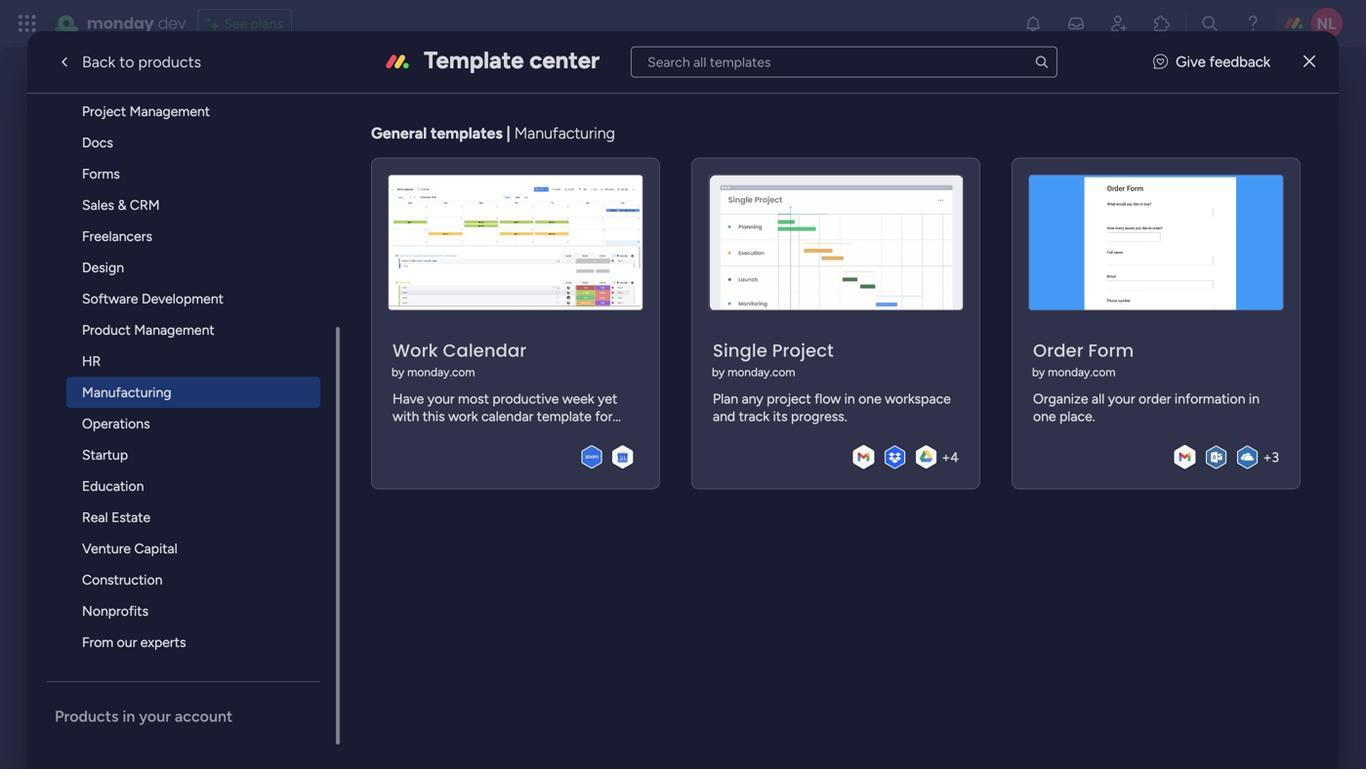 Task type: vqa. For each thing, say whether or not it's contained in the screenshot.
Search Everything image
yes



Task type: describe. For each thing, give the bounding box(es) containing it.
give feedback
[[1176, 53, 1271, 71]]

sales & crm
[[82, 197, 160, 213]]

apps image
[[1153, 14, 1172, 33]]

template center
[[424, 46, 600, 74]]

docs
[[82, 134, 113, 151]]

operations
[[82, 416, 150, 432]]

select product image
[[18, 14, 37, 33]]

all
[[1092, 391, 1105, 407]]

product
[[82, 322, 131, 338]]

in inside the organize all your order information in one place.
[[1249, 391, 1260, 407]]

products
[[138, 53, 201, 71]]

organize all your order information in one place.
[[1033, 391, 1260, 425]]

manufacturing inside work management templates element
[[82, 384, 171, 401]]

monday dev
[[87, 12, 186, 34]]

capital
[[134, 541, 177, 557]]

place.
[[1060, 408, 1096, 425]]

sales
[[82, 197, 114, 213]]

general
[[371, 124, 427, 143]]

from
[[82, 634, 114, 651]]

calendar
[[443, 339, 527, 363]]

and
[[713, 408, 736, 425]]

inbox image
[[1067, 14, 1086, 33]]

back to products button
[[39, 42, 217, 82]]

startup
[[82, 447, 128, 463]]

progress.
[[791, 408, 848, 425]]

form
[[1089, 339, 1134, 363]]

products in your account
[[55, 708, 233, 726]]

in inside the plan any project flow in one workspace and track its progress.
[[845, 391, 855, 407]]

give
[[1176, 53, 1206, 71]]

organize
[[1033, 391, 1089, 407]]

0 vertical spatial manufacturing
[[514, 124, 615, 143]]

management for product management
[[134, 322, 215, 338]]

account
[[175, 708, 233, 726]]

single
[[713, 339, 768, 363]]

one inside the plan any project flow in one workspace and track its progress.
[[859, 391, 882, 407]]

|
[[507, 124, 511, 143]]

our
[[117, 634, 137, 651]]

plan
[[713, 391, 739, 407]]

work management templates element
[[47, 2, 336, 658]]

software development
[[82, 291, 224, 307]]

+ 3
[[1264, 449, 1279, 466]]

project
[[767, 391, 811, 407]]

products
[[55, 708, 119, 726]]

by for order
[[1032, 365, 1045, 380]]

design
[[82, 259, 124, 276]]

estate
[[111, 509, 151, 526]]

help image
[[1243, 14, 1263, 33]]

by for work
[[392, 365, 405, 380]]

track
[[739, 408, 770, 425]]

Search all templates search field
[[631, 46, 1058, 78]]

hr
[[82, 353, 101, 370]]

+ for form
[[1264, 449, 1272, 466]]

close image
[[1304, 55, 1316, 69]]

monday.com for work
[[407, 365, 475, 380]]

information
[[1175, 391, 1246, 407]]

real estate
[[82, 509, 151, 526]]

3
[[1272, 449, 1279, 466]]

plans
[[251, 15, 283, 32]]

search image
[[1034, 54, 1050, 70]]

single project by monday.com
[[712, 339, 834, 380]]

give feedback link
[[1154, 51, 1271, 73]]

your for all
[[1108, 391, 1136, 407]]

v2 user feedback image
[[1154, 51, 1168, 73]]

venture capital
[[82, 541, 177, 557]]

product management
[[82, 322, 215, 338]]

work
[[393, 339, 438, 363]]



Task type: locate. For each thing, give the bounding box(es) containing it.
one right flow
[[859, 391, 882, 407]]

+ for project
[[942, 449, 951, 466]]

order
[[1033, 339, 1084, 363]]

1 vertical spatial one
[[1033, 408, 1056, 425]]

real
[[82, 509, 108, 526]]

see plans button
[[198, 9, 292, 38]]

flow
[[815, 391, 841, 407]]

in right flow
[[845, 391, 855, 407]]

project up docs
[[82, 103, 126, 120]]

management for project management
[[129, 103, 210, 120]]

0 horizontal spatial manufacturing
[[82, 384, 171, 401]]

monday.com up any
[[728, 365, 796, 380]]

workspace
[[885, 391, 951, 407]]

1 horizontal spatial one
[[1033, 408, 1056, 425]]

by up plan
[[712, 365, 725, 380]]

any
[[742, 391, 764, 407]]

order form by monday.com
[[1032, 339, 1134, 380]]

0 horizontal spatial one
[[859, 391, 882, 407]]

one inside the organize all your order information in one place.
[[1033, 408, 1056, 425]]

3 by from the left
[[1032, 365, 1045, 380]]

0 vertical spatial management
[[129, 103, 210, 120]]

1 horizontal spatial monday.com
[[728, 365, 796, 380]]

order
[[1139, 391, 1172, 407]]

your
[[1108, 391, 1136, 407], [139, 708, 171, 726]]

4
[[951, 449, 959, 466]]

1 monday.com from the left
[[407, 365, 475, 380]]

products in your account list box
[[47, 2, 340, 746]]

by down order
[[1032, 365, 1045, 380]]

1 horizontal spatial by
[[712, 365, 725, 380]]

invite members image
[[1110, 14, 1129, 33]]

by
[[392, 365, 405, 380], [712, 365, 725, 380], [1032, 365, 1045, 380]]

management
[[129, 103, 210, 120], [134, 322, 215, 338]]

one down organize
[[1033, 408, 1056, 425]]

manufacturing right |
[[514, 124, 615, 143]]

2 by from the left
[[712, 365, 725, 380]]

project up project
[[772, 339, 834, 363]]

monday
[[87, 12, 154, 34]]

&
[[118, 197, 126, 213]]

search everything image
[[1200, 14, 1220, 33]]

construction
[[82, 572, 163, 588]]

nonprofits
[[82, 603, 149, 620]]

your for in
[[139, 708, 171, 726]]

in
[[845, 391, 855, 407], [1249, 391, 1260, 407], [122, 708, 135, 726]]

templates
[[431, 124, 503, 143]]

management down products
[[129, 103, 210, 120]]

development
[[142, 291, 224, 307]]

0 vertical spatial project
[[82, 103, 126, 120]]

manufacturing
[[514, 124, 615, 143], [82, 384, 171, 401]]

by down "work"
[[392, 365, 405, 380]]

back
[[82, 53, 116, 71]]

+ 4
[[942, 449, 959, 466]]

1 horizontal spatial +
[[1264, 449, 1272, 466]]

2 horizontal spatial monday.com
[[1048, 365, 1116, 380]]

2 monday.com from the left
[[728, 365, 796, 380]]

1 vertical spatial manufacturing
[[82, 384, 171, 401]]

monday.com inside work calendar by monday.com
[[407, 365, 475, 380]]

project management
[[82, 103, 210, 120]]

1 horizontal spatial in
[[845, 391, 855, 407]]

management down 'development'
[[134, 322, 215, 338]]

manufacturing up operations
[[82, 384, 171, 401]]

general templates | manufacturing
[[371, 124, 615, 143]]

your inside heading
[[139, 708, 171, 726]]

in right information
[[1249, 391, 1260, 407]]

in right products
[[122, 708, 135, 726]]

your inside the organize all your order information in one place.
[[1108, 391, 1136, 407]]

freelancers
[[82, 228, 152, 245]]

0 vertical spatial your
[[1108, 391, 1136, 407]]

+
[[942, 449, 951, 466], [1264, 449, 1272, 466]]

1 vertical spatial management
[[134, 322, 215, 338]]

by inside work calendar by monday.com
[[392, 365, 405, 380]]

monday.com
[[407, 365, 475, 380], [728, 365, 796, 380], [1048, 365, 1116, 380]]

project inside work management templates element
[[82, 103, 126, 120]]

monday.com up all
[[1048, 365, 1116, 380]]

to
[[119, 53, 134, 71]]

1 vertical spatial project
[[772, 339, 834, 363]]

0 horizontal spatial +
[[942, 449, 951, 466]]

from our experts
[[82, 634, 186, 651]]

2 + from the left
[[1264, 449, 1272, 466]]

crm
[[130, 197, 160, 213]]

venture
[[82, 541, 131, 557]]

1 horizontal spatial manufacturing
[[514, 124, 615, 143]]

its
[[773, 408, 788, 425]]

0 horizontal spatial by
[[392, 365, 405, 380]]

0 horizontal spatial monday.com
[[407, 365, 475, 380]]

dev
[[158, 12, 186, 34]]

1 by from the left
[[392, 365, 405, 380]]

one
[[859, 391, 882, 407], [1033, 408, 1056, 425]]

0 vertical spatial one
[[859, 391, 882, 407]]

software
[[82, 291, 138, 307]]

your left the account at the left of the page
[[139, 708, 171, 726]]

products in your account heading
[[55, 706, 336, 728]]

monday.com inside single project by monday.com
[[728, 365, 796, 380]]

by inside single project by monday.com
[[712, 365, 725, 380]]

your right all
[[1108, 391, 1136, 407]]

in inside heading
[[122, 708, 135, 726]]

back to products
[[82, 53, 201, 71]]

3 monday.com from the left
[[1048, 365, 1116, 380]]

2 horizontal spatial in
[[1249, 391, 1260, 407]]

1 horizontal spatial project
[[772, 339, 834, 363]]

project inside single project by monday.com
[[772, 339, 834, 363]]

by for single
[[712, 365, 725, 380]]

see plans
[[224, 15, 283, 32]]

1 horizontal spatial your
[[1108, 391, 1136, 407]]

monday.com inside the order form by monday.com
[[1048, 365, 1116, 380]]

project
[[82, 103, 126, 120], [772, 339, 834, 363]]

None search field
[[631, 46, 1058, 78]]

noah lott image
[[1312, 8, 1343, 39]]

template
[[424, 46, 524, 74]]

forms
[[82, 166, 120, 182]]

notifications image
[[1024, 14, 1043, 33]]

monday.com down "work"
[[407, 365, 475, 380]]

by inside the order form by monday.com
[[1032, 365, 1045, 380]]

2 horizontal spatial by
[[1032, 365, 1045, 380]]

0 horizontal spatial project
[[82, 103, 126, 120]]

plan any project flow in one workspace and track its progress.
[[713, 391, 951, 425]]

see
[[224, 15, 247, 32]]

monday.com for single
[[728, 365, 796, 380]]

education
[[82, 478, 144, 495]]

center
[[530, 46, 600, 74]]

0 horizontal spatial your
[[139, 708, 171, 726]]

work calendar by monday.com
[[392, 339, 527, 380]]

0 horizontal spatial in
[[122, 708, 135, 726]]

experts
[[140, 634, 186, 651]]

monday.com for order
[[1048, 365, 1116, 380]]

feedback
[[1210, 53, 1271, 71]]

1 vertical spatial your
[[139, 708, 171, 726]]

1 + from the left
[[942, 449, 951, 466]]



